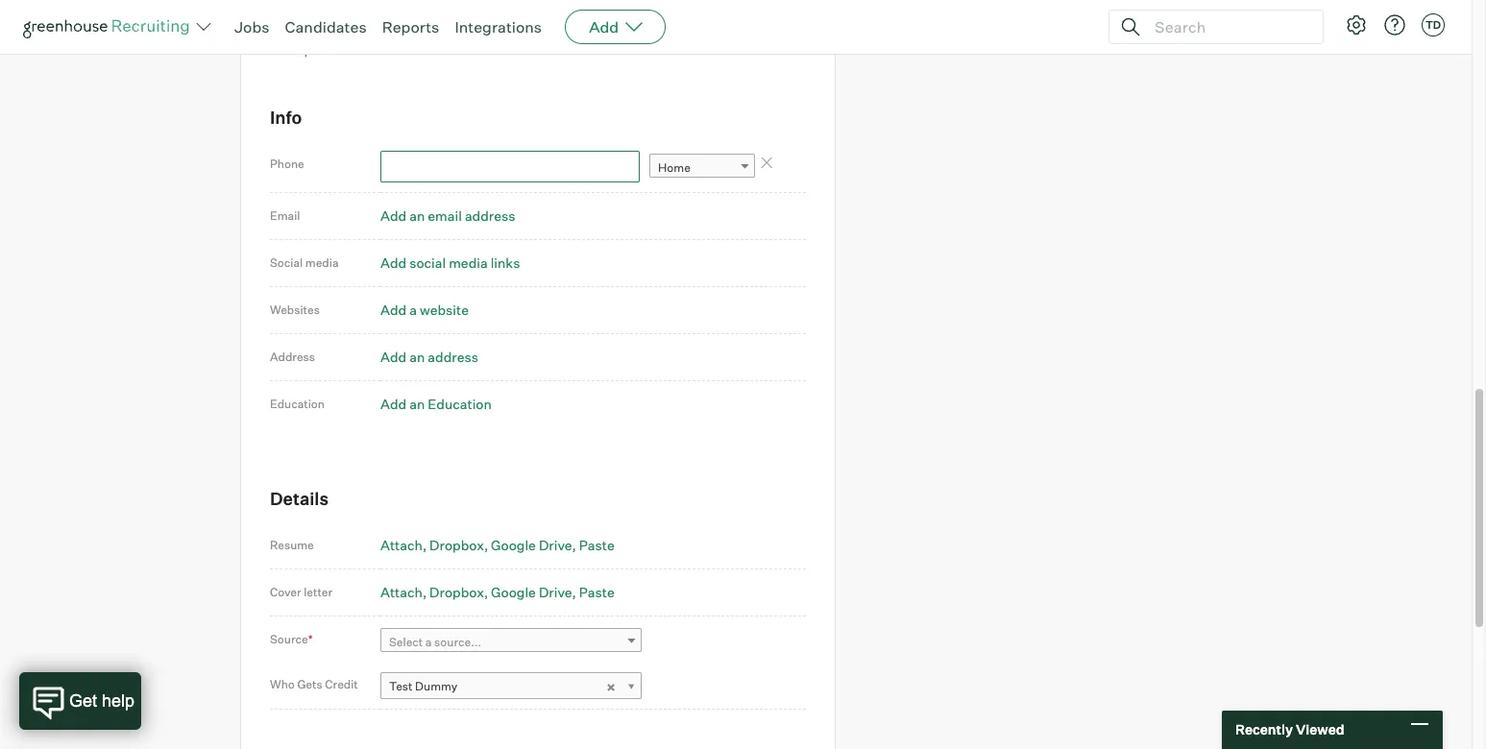 Task type: locate. For each thing, give the bounding box(es) containing it.
1 attach from the top
[[381, 537, 423, 554]]

address
[[465, 207, 516, 224], [428, 349, 478, 365]]

1 vertical spatial address
[[428, 349, 478, 365]]

google drive link for cover letter
[[491, 584, 576, 601]]

1 vertical spatial attach
[[381, 584, 423, 601]]

recently viewed
[[1236, 722, 1345, 738]]

an down add a website
[[410, 349, 425, 365]]

education
[[428, 396, 492, 412], [270, 397, 325, 411]]

required
[[288, 43, 337, 58]]

* = required
[[270, 43, 337, 58]]

recently
[[1236, 722, 1293, 738]]

select
[[389, 636, 423, 650]]

education down address
[[270, 397, 325, 411]]

0 vertical spatial attach dropbox google drive paste
[[381, 537, 615, 554]]

1 vertical spatial dropbox
[[430, 584, 484, 601]]

1 vertical spatial attach link
[[381, 584, 427, 601]]

1 horizontal spatial media
[[449, 254, 488, 271]]

2 an from the top
[[410, 349, 425, 365]]

1 vertical spatial google
[[491, 584, 536, 601]]

1 vertical spatial a
[[426, 636, 432, 650]]

address right email
[[465, 207, 516, 224]]

1 dropbox from the top
[[430, 537, 484, 554]]

1 vertical spatial drive
[[539, 584, 572, 601]]

media
[[449, 254, 488, 271], [305, 255, 339, 270]]

paste for resume
[[579, 537, 615, 554]]

candidates
[[285, 17, 367, 37]]

0 vertical spatial drive
[[539, 537, 572, 554]]

an left email
[[410, 207, 425, 224]]

0 horizontal spatial education
[[270, 397, 325, 411]]

add an education
[[381, 396, 492, 412]]

add social media links
[[381, 254, 520, 271]]

2 attach from the top
[[381, 584, 423, 601]]

an
[[410, 207, 425, 224], [410, 349, 425, 365], [410, 396, 425, 412]]

integrations
[[455, 17, 542, 37]]

dropbox link for resume
[[430, 537, 488, 554]]

media left links
[[449, 254, 488, 271]]

dropbox link
[[430, 537, 488, 554], [430, 584, 488, 601]]

attach
[[381, 537, 423, 554], [381, 584, 423, 601]]

* up "gets"
[[308, 633, 313, 647]]

0 vertical spatial attach link
[[381, 537, 427, 554]]

0 vertical spatial a
[[410, 301, 417, 318]]

td button
[[1422, 13, 1445, 37]]

1 horizontal spatial for
[[395, 7, 407, 18]]

add for add social media links
[[381, 254, 407, 271]]

stage
[[409, 7, 434, 18]]

paste
[[579, 537, 615, 554], [579, 584, 615, 601]]

google drive link
[[491, 537, 576, 554], [491, 584, 576, 601]]

2 paste from the top
[[579, 584, 615, 601]]

0 vertical spatial google drive link
[[491, 537, 576, 554]]

3 an from the top
[[410, 396, 425, 412]]

0 horizontal spatial a
[[410, 301, 417, 318]]

1 vertical spatial attach dropbox google drive paste
[[381, 584, 615, 601]]

2 google drive link from the top
[[491, 584, 576, 601]]

add for add an education
[[381, 396, 407, 412]]

for
[[325, 7, 337, 18], [395, 7, 407, 18]]

google for cover letter
[[491, 584, 536, 601]]

for right up
[[325, 7, 337, 18]]

1 vertical spatial dropbox link
[[430, 584, 488, 601]]

1 dropbox link from the top
[[430, 537, 488, 554]]

0 vertical spatial attach
[[381, 537, 423, 554]]

2 dropbox from the top
[[430, 584, 484, 601]]

1 google from the top
[[491, 537, 536, 554]]

1 attach link from the top
[[381, 537, 427, 554]]

resume
[[270, 538, 314, 553]]

1 vertical spatial paste
[[579, 584, 615, 601]]

None text field
[[381, 151, 640, 182]]

dummy
[[415, 680, 458, 694]]

attach link
[[381, 537, 427, 554], [381, 584, 427, 601]]

1 vertical spatial paste link
[[579, 584, 615, 601]]

add for add
[[589, 17, 619, 37]]

0 vertical spatial dropbox link
[[430, 537, 488, 554]]

add an address
[[381, 349, 478, 365]]

0 vertical spatial an
[[410, 207, 425, 224]]

1 vertical spatial *
[[308, 633, 313, 647]]

attach for cover letter
[[381, 584, 423, 601]]

dropbox link for cover letter
[[430, 584, 488, 601]]

0 vertical spatial paste link
[[579, 537, 615, 554]]

2 vertical spatial an
[[410, 396, 425, 412]]

address
[[270, 350, 315, 364]]

0 vertical spatial dropbox
[[430, 537, 484, 554]]

credit
[[325, 678, 358, 692]]

add an email address
[[381, 207, 516, 224]]

0 horizontal spatial *
[[270, 44, 275, 58]]

add
[[589, 17, 619, 37], [381, 207, 407, 224], [381, 254, 407, 271], [381, 301, 407, 318], [381, 349, 407, 365], [381, 396, 407, 412]]

0 vertical spatial *
[[270, 44, 275, 58]]

a left website on the top
[[410, 301, 417, 318]]

who
[[270, 678, 295, 692]]

2 attach dropbox google drive paste from the top
[[381, 584, 615, 601]]

address down website on the top
[[428, 349, 478, 365]]

1 google drive link from the top
[[491, 537, 576, 554]]

a right select
[[426, 636, 432, 650]]

add an education link
[[381, 396, 492, 412]]

paste link
[[579, 537, 615, 554], [579, 584, 615, 601]]

1 drive from the top
[[539, 537, 572, 554]]

an for email
[[410, 207, 425, 224]]

google for resume
[[491, 537, 536, 554]]

a for add
[[410, 301, 417, 318]]

paste link for cover letter
[[579, 584, 615, 601]]

sign up for notifications for stage and status changes
[[289, 7, 521, 18]]

1 horizontal spatial a
[[426, 636, 432, 650]]

0 horizontal spatial for
[[325, 7, 337, 18]]

1 vertical spatial google drive link
[[491, 584, 576, 601]]

dropbox
[[430, 537, 484, 554], [430, 584, 484, 601]]

info
[[270, 107, 302, 128]]

* left =
[[270, 44, 275, 58]]

*
[[270, 44, 275, 58], [308, 633, 313, 647]]

1 paste from the top
[[579, 537, 615, 554]]

1 horizontal spatial *
[[308, 633, 313, 647]]

2 attach link from the top
[[381, 584, 427, 601]]

1 an from the top
[[410, 207, 425, 224]]

source...
[[434, 636, 482, 650]]

an down add an address
[[410, 396, 425, 412]]

gets
[[297, 678, 323, 692]]

attach dropbox google drive paste
[[381, 537, 615, 554], [381, 584, 615, 601]]

links
[[491, 254, 520, 271]]

0 vertical spatial paste
[[579, 537, 615, 554]]

1 horizontal spatial education
[[428, 396, 492, 412]]

websites
[[270, 302, 320, 317]]

attach dropbox google drive paste for cover letter
[[381, 584, 615, 601]]

add inside add "popup button"
[[589, 17, 619, 37]]

test dummy
[[389, 680, 458, 694]]

media right social
[[305, 255, 339, 270]]

google
[[491, 537, 536, 554], [491, 584, 536, 601]]

add an address link
[[381, 349, 478, 365]]

add for add an email address
[[381, 207, 407, 224]]

1 vertical spatial an
[[410, 349, 425, 365]]

1 attach dropbox google drive paste from the top
[[381, 537, 615, 554]]

for left 'stage'
[[395, 7, 407, 18]]

0 vertical spatial google
[[491, 537, 536, 554]]

drive
[[539, 537, 572, 554], [539, 584, 572, 601]]

2 paste link from the top
[[579, 584, 615, 601]]

a
[[410, 301, 417, 318], [426, 636, 432, 650]]

2 google from the top
[[491, 584, 536, 601]]

add for add a website
[[381, 301, 407, 318]]

2 dropbox link from the top
[[430, 584, 488, 601]]

1 paste link from the top
[[579, 537, 615, 554]]

2 drive from the top
[[539, 584, 572, 601]]

education down add an address
[[428, 396, 492, 412]]



Task type: vqa. For each thing, say whether or not it's contained in the screenshot.
+
no



Task type: describe. For each thing, give the bounding box(es) containing it.
sign
[[289, 7, 309, 18]]

cover
[[270, 585, 301, 600]]

drive for resume
[[539, 537, 572, 554]]

social
[[410, 254, 446, 271]]

notifications
[[339, 7, 393, 18]]

Search text field
[[1150, 13, 1306, 41]]

phone
[[270, 157, 304, 171]]

letter
[[304, 585, 333, 600]]

add an email address link
[[381, 207, 516, 224]]

0 horizontal spatial media
[[305, 255, 339, 270]]

* inside * = required
[[270, 44, 275, 58]]

test
[[389, 680, 413, 694]]

td
[[1426, 18, 1442, 32]]

attach link for resume
[[381, 537, 427, 554]]

who gets credit
[[270, 678, 358, 692]]

add a website
[[381, 301, 469, 318]]

reports
[[382, 17, 440, 37]]

social media
[[270, 255, 339, 270]]

email
[[270, 208, 300, 223]]

website
[[420, 301, 469, 318]]

integrations link
[[455, 17, 542, 37]]

td button
[[1418, 10, 1449, 40]]

cover letter
[[270, 585, 333, 600]]

changes
[[484, 7, 521, 18]]

attach link for cover letter
[[381, 584, 427, 601]]

reports link
[[382, 17, 440, 37]]

a for select
[[426, 636, 432, 650]]

greenhouse recruiting image
[[23, 15, 196, 38]]

0 vertical spatial address
[[465, 207, 516, 224]]

paste link for resume
[[579, 537, 615, 554]]

an for address
[[410, 349, 425, 365]]

attach dropbox google drive paste for resume
[[381, 537, 615, 554]]

=
[[277, 43, 286, 58]]

up
[[311, 7, 323, 18]]

home
[[658, 160, 691, 175]]

jobs link
[[234, 17, 270, 37]]

configure image
[[1345, 13, 1368, 37]]

add button
[[565, 10, 666, 44]]

select a source... link
[[381, 629, 642, 657]]

viewed
[[1296, 722, 1345, 738]]

and
[[436, 7, 452, 18]]

source
[[270, 633, 308, 647]]

add social media links link
[[381, 254, 520, 271]]

add for add an address
[[381, 349, 407, 365]]

1 for from the left
[[325, 7, 337, 18]]

google drive link for resume
[[491, 537, 576, 554]]

home link
[[650, 153, 755, 181]]

attach for resume
[[381, 537, 423, 554]]

dropbox for resume
[[430, 537, 484, 554]]

add a website link
[[381, 301, 469, 318]]

details
[[270, 488, 329, 509]]

status
[[454, 7, 482, 18]]

source *
[[270, 633, 313, 647]]

select a source...
[[389, 636, 482, 650]]

candidates link
[[285, 17, 367, 37]]

email
[[428, 207, 462, 224]]

dropbox for cover letter
[[430, 584, 484, 601]]

jobs
[[234, 17, 270, 37]]

test dummy link
[[381, 673, 642, 701]]

paste for cover letter
[[579, 584, 615, 601]]

2 for from the left
[[395, 7, 407, 18]]

social
[[270, 255, 303, 270]]

drive for cover letter
[[539, 584, 572, 601]]

an for education
[[410, 396, 425, 412]]



